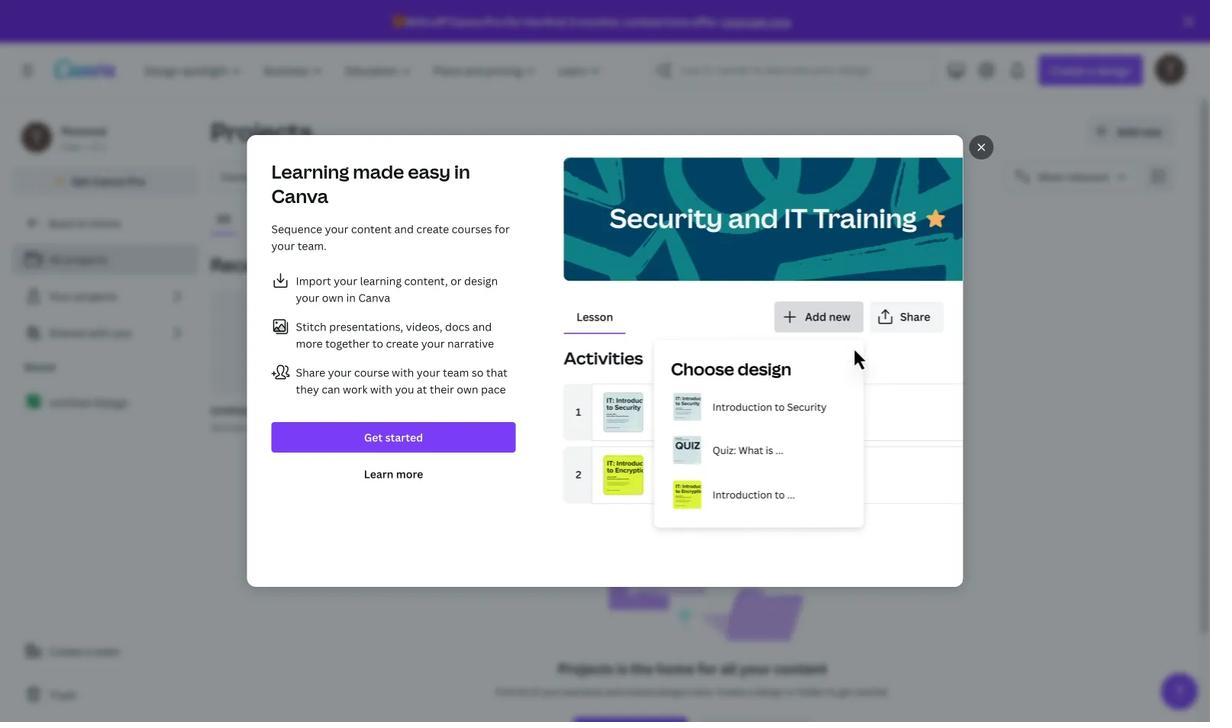 Task type: locate. For each thing, give the bounding box(es) containing it.
1 vertical spatial a
[[748, 686, 753, 698]]

your projects link
[[12, 281, 199, 312]]

2 vertical spatial to
[[827, 686, 837, 698]]

2 horizontal spatial and
[[605, 686, 622, 698]]

1 vertical spatial or
[[787, 686, 796, 698]]

create inside sequence your content and create courses for your team.
[[417, 222, 449, 236]]

you inside shared with you link
[[113, 326, 132, 340]]

0 horizontal spatial content
[[351, 222, 392, 236]]

1 horizontal spatial and
[[473, 320, 492, 334]]

share your course with your team so that they can work with you at their own pace
[[296, 366, 508, 397]]

canva down "learning" on the left of the page
[[359, 291, 390, 305]]

untitled design link
[[12, 387, 199, 419]]

0 vertical spatial projects
[[65, 252, 107, 267]]

0 vertical spatial with
[[88, 326, 110, 340]]

untitled inside untitled design whiteboard
[[211, 403, 254, 417]]

0 vertical spatial team
[[443, 366, 469, 380]]

0 horizontal spatial list
[[12, 244, 199, 348]]

docs
[[445, 320, 470, 334]]

0 horizontal spatial to
[[76, 216, 87, 230]]

create
[[49, 644, 83, 659], [716, 686, 746, 698]]

for up here.
[[698, 660, 718, 678]]

can
[[322, 382, 340, 397]]

all
[[217, 211, 231, 226], [49, 252, 62, 267]]

0 horizontal spatial or
[[451, 274, 462, 288]]

pro up back to home link
[[128, 174, 145, 188]]

untitled inside "link"
[[49, 395, 91, 410]]

1 horizontal spatial design
[[256, 403, 292, 417]]

team inside share your course with your team so that they can work with you at their own pace
[[443, 366, 469, 380]]

for left first
[[506, 14, 522, 29]]

all left folders
[[217, 211, 231, 226]]

1 vertical spatial content
[[774, 660, 827, 678]]

1 horizontal spatial team
[[443, 366, 469, 380]]

🎁 50% off canva pro for the first 3 months. limited time offer. upgrade now .
[[393, 14, 794, 29]]

create inside stitch presentations, videos, docs and more together to create your narrative
[[386, 336, 419, 351]]

0 horizontal spatial more
[[296, 336, 323, 351]]

create right here.
[[716, 686, 746, 698]]

0 vertical spatial all
[[721, 660, 737, 678]]

1 horizontal spatial to
[[373, 336, 383, 351]]

1 horizontal spatial recent
[[211, 252, 275, 277]]

recent down all button on the top left of the page
[[211, 252, 275, 277]]

1 vertical spatial for
[[495, 222, 510, 236]]

to left get
[[827, 686, 837, 698]]

your
[[49, 289, 72, 304]]

own
[[322, 291, 344, 305], [457, 382, 479, 397]]

0 vertical spatial you
[[113, 326, 132, 340]]

team left the so
[[443, 366, 469, 380]]

with down course
[[370, 382, 393, 397]]

own down import
[[322, 291, 344, 305]]

to right back
[[76, 216, 87, 230]]

1 horizontal spatial or
[[787, 686, 796, 698]]

2 vertical spatial and
[[605, 686, 622, 698]]

projects for projects
[[211, 115, 313, 149]]

projects inside the projects is the home for all your content find all of your personal and shared designs here. create a design or folder to get started.
[[558, 660, 613, 678]]

all
[[721, 660, 737, 678], [517, 686, 528, 698]]

design up docs
[[464, 274, 498, 288]]

1 vertical spatial create
[[716, 686, 746, 698]]

your
[[325, 222, 349, 236], [272, 239, 295, 253], [334, 274, 358, 288], [296, 291, 320, 305], [421, 336, 445, 351], [328, 366, 352, 380], [417, 366, 440, 380], [740, 660, 771, 678], [542, 686, 562, 698]]

1 horizontal spatial design
[[755, 686, 784, 698]]

shared
[[49, 326, 85, 340]]

design inside untitled design whiteboard
[[256, 403, 292, 417]]

you left 'at'
[[395, 382, 414, 397]]

presentations,
[[329, 320, 403, 334]]

0 horizontal spatial projects
[[211, 115, 313, 149]]

projects
[[65, 252, 107, 267], [75, 289, 117, 304]]

0 vertical spatial content
[[351, 222, 392, 236]]

more down stitch
[[296, 336, 323, 351]]

1 vertical spatial pro
[[128, 174, 145, 188]]

0 vertical spatial own
[[322, 291, 344, 305]]

canva up folders
[[272, 184, 329, 209]]

create down videos,
[[386, 336, 419, 351]]

1 vertical spatial more
[[396, 467, 423, 482]]

content down learning made easy in canva
[[351, 222, 392, 236]]

projects right your
[[75, 289, 117, 304]]

untitled for untitled design
[[49, 395, 91, 410]]

1 vertical spatial design
[[755, 686, 784, 698]]

for inside sequence your content and create courses for your team.
[[495, 222, 510, 236]]

None search field
[[650, 55, 935, 86]]

projects inside your projects link
[[75, 289, 117, 304]]

create left courses
[[417, 222, 449, 236]]

or left folder
[[787, 686, 796, 698]]

so
[[472, 366, 484, 380]]

projects up personal
[[558, 660, 613, 678]]

untitled design button
[[211, 401, 292, 420]]

design inside "link"
[[94, 395, 129, 410]]

get down the •
[[72, 174, 90, 188]]

1 horizontal spatial create
[[716, 686, 746, 698]]

0 vertical spatial create
[[49, 644, 83, 659]]

in
[[454, 159, 470, 184], [346, 291, 356, 305]]

projects
[[211, 115, 313, 149], [558, 660, 613, 678]]

now
[[769, 14, 791, 29]]

first
[[545, 14, 567, 29]]

2 horizontal spatial to
[[827, 686, 837, 698]]

and left images
[[395, 222, 414, 236]]

a
[[86, 644, 92, 659], [748, 686, 753, 698]]

to
[[76, 216, 87, 230], [373, 336, 383, 351], [827, 686, 837, 698]]

0 vertical spatial more
[[296, 336, 323, 351]]

team up trash link
[[94, 644, 121, 659]]

0 vertical spatial to
[[76, 216, 87, 230]]

1 horizontal spatial list
[[272, 272, 516, 398]]

create
[[417, 222, 449, 236], [386, 336, 419, 351]]

1 vertical spatial and
[[473, 320, 492, 334]]

0 horizontal spatial design
[[94, 395, 129, 410]]

learning
[[272, 159, 349, 184]]

for
[[506, 14, 522, 29], [495, 222, 510, 236], [698, 660, 718, 678]]

0 horizontal spatial you
[[113, 326, 132, 340]]

all inside button
[[217, 211, 231, 226]]

0 vertical spatial create
[[417, 222, 449, 236]]

all projects
[[49, 252, 107, 267]]

design up whiteboard
[[256, 403, 292, 417]]

0 horizontal spatial all
[[517, 686, 528, 698]]

0 vertical spatial pro
[[485, 14, 503, 29]]

.
[[791, 14, 794, 29]]

1 vertical spatial you
[[395, 382, 414, 397]]

1 horizontal spatial content
[[774, 660, 827, 678]]

projects inside all projects link
[[65, 252, 107, 267]]

1 vertical spatial create
[[386, 336, 419, 351]]

with
[[88, 326, 110, 340], [392, 366, 414, 380], [370, 382, 393, 397]]

create a team
[[49, 644, 121, 659]]

all for all
[[217, 211, 231, 226]]

and inside the projects is the home for all your content find all of your personal and shared designs here. create a design or folder to get started.
[[605, 686, 622, 698]]

pro right off
[[485, 14, 503, 29]]

get canva pro button
[[12, 167, 199, 196]]

design inside the projects is the home for all your content find all of your personal and shared designs here. create a design or folder to get started.
[[755, 686, 784, 698]]

content up folder
[[774, 660, 827, 678]]

0 vertical spatial and
[[395, 222, 414, 236]]

2 vertical spatial for
[[698, 660, 718, 678]]

more right learn
[[396, 467, 423, 482]]

create up trash
[[49, 644, 83, 659]]

trash link
[[12, 680, 199, 710]]

get left started
[[364, 430, 383, 445]]

started
[[385, 430, 423, 445]]

folders button
[[261, 204, 312, 233]]

0 horizontal spatial recent
[[24, 361, 56, 374]]

2 vertical spatial with
[[370, 382, 393, 397]]

0 horizontal spatial and
[[395, 222, 414, 236]]

1 horizontal spatial more
[[396, 467, 423, 482]]

1 horizontal spatial own
[[457, 382, 479, 397]]

0 vertical spatial get
[[72, 174, 90, 188]]

untitled up whiteboard
[[211, 403, 254, 417]]

of
[[530, 686, 539, 698]]

in right easy
[[454, 159, 470, 184]]

the right is
[[631, 660, 653, 678]]

1 horizontal spatial you
[[395, 382, 414, 397]]

canva right off
[[449, 14, 482, 29]]

or inside import your learning content, or design your own in canva
[[451, 274, 462, 288]]

folders
[[267, 211, 306, 226]]

content inside the projects is the home for all your content find all of your personal and shared designs here. create a design or folder to get started.
[[774, 660, 827, 678]]

own down the so
[[457, 382, 479, 397]]

a right here.
[[748, 686, 753, 698]]

a inside create a team button
[[86, 644, 92, 659]]

you down your projects link
[[113, 326, 132, 340]]

get started button
[[272, 422, 516, 453]]

0 horizontal spatial in
[[346, 291, 356, 305]]

1 horizontal spatial a
[[748, 686, 753, 698]]

in up presentations,
[[346, 291, 356, 305]]

all up your
[[49, 252, 62, 267]]

0 horizontal spatial design
[[464, 274, 498, 288]]

the
[[524, 14, 542, 29], [631, 660, 653, 678]]

and up narrative
[[473, 320, 492, 334]]

0 horizontal spatial pro
[[128, 174, 145, 188]]

you inside share your course with your team so that they can work with you at their own pace
[[395, 382, 414, 397]]

design down shared with you link
[[94, 395, 129, 410]]

1 vertical spatial projects
[[558, 660, 613, 678]]

1 vertical spatial all
[[49, 252, 62, 267]]

work
[[343, 382, 368, 397]]

or right "content,"
[[451, 274, 462, 288]]

recent down shared
[[24, 361, 56, 374]]

a inside the projects is the home for all your content find all of your personal and shared designs here. create a design or folder to get started.
[[748, 686, 753, 698]]

0 horizontal spatial all
[[49, 252, 62, 267]]

0 vertical spatial design
[[464, 274, 498, 288]]

1 horizontal spatial get
[[364, 430, 383, 445]]

design left folder
[[755, 686, 784, 698]]

get
[[72, 174, 90, 188], [364, 430, 383, 445]]

is
[[617, 660, 628, 678]]

projects down back to home
[[65, 252, 107, 267]]

1 vertical spatial projects
[[75, 289, 117, 304]]

with right shared
[[88, 326, 110, 340]]

pro inside button
[[128, 174, 145, 188]]

1 vertical spatial with
[[392, 366, 414, 380]]

0 vertical spatial all
[[217, 211, 231, 226]]

1 vertical spatial team
[[94, 644, 121, 659]]

personal
[[61, 123, 106, 138]]

get canva pro
[[72, 174, 145, 188]]

1 horizontal spatial pro
[[485, 14, 503, 29]]

0 horizontal spatial a
[[86, 644, 92, 659]]

pace
[[481, 382, 506, 397]]

to down presentations,
[[373, 336, 383, 351]]

0 vertical spatial projects
[[211, 115, 313, 149]]

all left of
[[517, 686, 528, 698]]

1 vertical spatial get
[[364, 430, 383, 445]]

time
[[665, 14, 689, 29]]

a up trash link
[[86, 644, 92, 659]]

🎁
[[393, 14, 403, 29]]

more
[[296, 336, 323, 351], [396, 467, 423, 482]]

0 horizontal spatial team
[[94, 644, 121, 659]]

1 horizontal spatial all
[[217, 211, 231, 226]]

1 horizontal spatial all
[[721, 660, 737, 678]]

0 vertical spatial a
[[86, 644, 92, 659]]

1 vertical spatial in
[[346, 291, 356, 305]]

or inside the projects is the home for all your content find all of your personal and shared designs here. create a design or folder to get started.
[[787, 686, 796, 698]]

get started
[[364, 430, 423, 445]]

1 vertical spatial to
[[373, 336, 383, 351]]

1 horizontal spatial projects
[[558, 660, 613, 678]]

untitled down shared
[[49, 395, 91, 410]]

designs
[[656, 686, 690, 698]]

team
[[443, 366, 469, 380], [94, 644, 121, 659]]

untitled design
[[49, 395, 129, 410]]

1 vertical spatial all
[[517, 686, 528, 698]]

you
[[113, 326, 132, 340], [395, 382, 414, 397]]

and down is
[[605, 686, 622, 698]]

1 horizontal spatial untitled
[[211, 403, 254, 417]]

1 vertical spatial own
[[457, 382, 479, 397]]

all right home
[[721, 660, 737, 678]]

projects up learning
[[211, 115, 313, 149]]

0 horizontal spatial get
[[72, 174, 90, 188]]

with right course
[[392, 366, 414, 380]]

together
[[325, 336, 370, 351]]

the left first
[[524, 14, 542, 29]]

to inside stitch presentations, videos, docs and more together to create your narrative
[[373, 336, 383, 351]]

0 vertical spatial in
[[454, 159, 470, 184]]

0 horizontal spatial own
[[322, 291, 344, 305]]

canva down 1
[[93, 174, 125, 188]]

for right courses
[[495, 222, 510, 236]]

content
[[351, 222, 392, 236], [774, 660, 827, 678]]

1 horizontal spatial in
[[454, 159, 470, 184]]

untitled
[[49, 395, 91, 410], [211, 403, 254, 417]]

0 horizontal spatial create
[[49, 644, 83, 659]]

with inside shared with you link
[[88, 326, 110, 340]]

1 horizontal spatial the
[[631, 660, 653, 678]]

list
[[12, 244, 199, 348], [272, 272, 516, 398]]

or
[[451, 274, 462, 288], [787, 686, 796, 698]]

0 horizontal spatial the
[[524, 14, 542, 29]]

0 vertical spatial or
[[451, 274, 462, 288]]

1 vertical spatial the
[[631, 660, 653, 678]]

design
[[94, 395, 129, 410], [256, 403, 292, 417]]

0 horizontal spatial untitled
[[49, 395, 91, 410]]



Task type: vqa. For each thing, say whether or not it's contained in the screenshot.
now
yes



Task type: describe. For each thing, give the bounding box(es) containing it.
learn more
[[364, 467, 423, 482]]

0 vertical spatial for
[[506, 14, 522, 29]]

list containing all projects
[[12, 244, 199, 348]]

sequence
[[272, 222, 323, 236]]

canva inside button
[[93, 174, 125, 188]]

back
[[49, 216, 73, 230]]

50%
[[406, 14, 429, 29]]

courses
[[452, 222, 492, 236]]

to inside the projects is the home for all your content find all of your personal and shared designs here. create a design or folder to get started.
[[827, 686, 837, 698]]

create a team button
[[12, 636, 199, 667]]

all projects link
[[12, 244, 199, 275]]

projects for projects is the home for all your content find all of your personal and shared designs here. create a design or folder to get started.
[[558, 660, 613, 678]]

course
[[354, 366, 389, 380]]

untitled design whiteboard
[[211, 403, 292, 434]]

limited
[[623, 14, 663, 29]]

in inside learning made easy in canva
[[454, 159, 470, 184]]

shared with you link
[[12, 318, 199, 348]]

and inside sequence your content and create courses for your team.
[[395, 222, 414, 236]]

upgrade now button
[[722, 14, 791, 29]]

•
[[83, 140, 87, 153]]

0 vertical spatial the
[[524, 14, 542, 29]]

0 vertical spatial recent
[[211, 252, 275, 277]]

here.
[[692, 686, 714, 698]]

import
[[296, 274, 331, 288]]

shared
[[624, 686, 654, 698]]

images button
[[414, 204, 463, 233]]

at
[[417, 382, 427, 397]]

upgrade
[[722, 14, 767, 29]]

content,
[[404, 274, 448, 288]]

more inside learn more link
[[396, 467, 423, 482]]

own inside import your learning content, or design your own in canva
[[322, 291, 344, 305]]

off
[[431, 14, 447, 29]]

designs
[[343, 211, 384, 226]]

more inside stitch presentations, videos, docs and more together to create your narrative
[[296, 336, 323, 351]]

that
[[486, 366, 508, 380]]

offer.
[[691, 14, 719, 29]]

find
[[496, 686, 515, 698]]

made
[[353, 159, 404, 184]]

projects is the home for all your content find all of your personal and shared designs here. create a design or folder to get started.
[[496, 660, 890, 698]]

your inside stitch presentations, videos, docs and more together to create your narrative
[[421, 336, 445, 351]]

projects for all projects
[[65, 252, 107, 267]]

canva inside import your learning content, or design your own in canva
[[359, 291, 390, 305]]

whiteboard
[[211, 421, 263, 434]]

months.
[[578, 14, 621, 29]]

back to home
[[49, 216, 120, 230]]

all button
[[211, 204, 237, 233]]

free
[[61, 140, 80, 153]]

started.
[[855, 686, 890, 698]]

list containing import your learning content, or design your own in canva
[[272, 272, 516, 398]]

design for untitled design
[[94, 395, 129, 410]]

create inside button
[[49, 644, 83, 659]]

create inside the projects is the home for all your content find all of your personal and shared designs here. create a design or folder to get started.
[[716, 686, 746, 698]]

easy
[[408, 159, 451, 184]]

images
[[420, 211, 457, 226]]

import your learning content, or design your own in canva
[[296, 274, 498, 305]]

top level navigation element
[[134, 55, 614, 86]]

home
[[90, 216, 120, 230]]

get
[[839, 686, 853, 698]]

learning made easy in canva
[[272, 159, 470, 209]]

designs button
[[337, 204, 390, 233]]

their
[[430, 382, 454, 397]]

learn more link
[[272, 459, 516, 490]]

sequence your content and create courses for your team.
[[272, 222, 510, 253]]

they
[[296, 382, 319, 397]]

get for get canva pro
[[72, 174, 90, 188]]

learn
[[364, 467, 394, 482]]

back to home link
[[12, 208, 199, 238]]

trash
[[49, 688, 77, 702]]

untitled for untitled design whiteboard
[[211, 403, 254, 417]]

3
[[569, 14, 576, 29]]

canva inside learning made easy in canva
[[272, 184, 329, 209]]

learning
[[360, 274, 402, 288]]

team.
[[298, 239, 327, 253]]

content inside sequence your content and create courses for your team.
[[351, 222, 392, 236]]

stitch
[[296, 320, 327, 334]]

videos,
[[406, 320, 443, 334]]

personal
[[564, 686, 603, 698]]

and inside stitch presentations, videos, docs and more together to create your narrative
[[473, 320, 492, 334]]

stitch presentations, videos, docs and more together to create your narrative
[[296, 320, 494, 351]]

your projects
[[49, 289, 117, 304]]

1
[[101, 140, 106, 153]]

own inside share your course with your team so that they can work with you at their own pace
[[457, 382, 479, 397]]

the inside the projects is the home for all your content find all of your personal and shared designs here. create a design or folder to get started.
[[631, 660, 653, 678]]

in inside import your learning content, or design your own in canva
[[346, 291, 356, 305]]

share
[[296, 366, 326, 380]]

get for get started
[[364, 430, 383, 445]]

1 vertical spatial recent
[[24, 361, 56, 374]]

shared with you
[[49, 326, 132, 340]]

team inside create a team button
[[94, 644, 121, 659]]

folder
[[798, 686, 825, 698]]

videos
[[494, 211, 529, 226]]

videos button
[[488, 204, 535, 233]]

home
[[657, 660, 695, 678]]

free •
[[61, 140, 87, 153]]

design for untitled design whiteboard
[[256, 403, 292, 417]]

design inside import your learning content, or design your own in canva
[[464, 274, 498, 288]]

projects for your projects
[[75, 289, 117, 304]]

narrative
[[448, 336, 494, 351]]

all for all projects
[[49, 252, 62, 267]]

for inside the projects is the home for all your content find all of your personal and shared designs here. create a design or folder to get started.
[[698, 660, 718, 678]]



